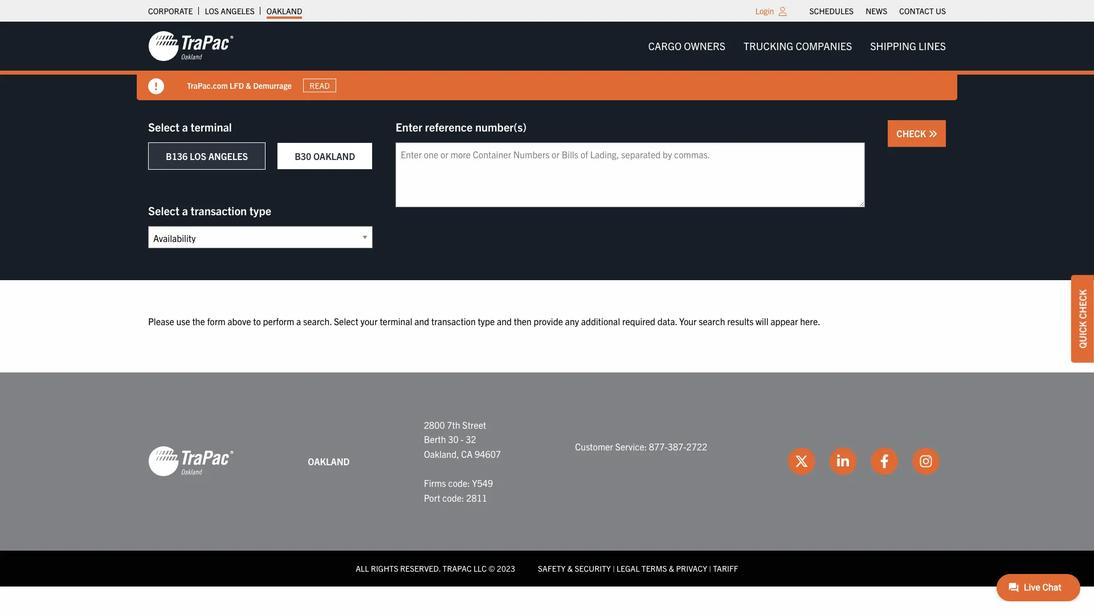 Task type: vqa. For each thing, say whether or not it's contained in the screenshot.
Oak - Import Not Accessible Meaning
no



Task type: locate. For each thing, give the bounding box(es) containing it.
los right corporate link
[[205, 6, 219, 16]]

banner
[[0, 22, 1095, 100]]

1 horizontal spatial |
[[709, 564, 711, 574]]

all
[[356, 564, 369, 574]]

1 horizontal spatial terminal
[[380, 316, 412, 327]]

appear
[[771, 316, 798, 327]]

0 horizontal spatial &
[[246, 80, 251, 90]]

terminal up b136 los angeles
[[191, 120, 232, 134]]

30
[[448, 434, 459, 445]]

877-
[[649, 441, 668, 453]]

0 vertical spatial menu bar
[[804, 3, 952, 19]]

& right "lfd"
[[246, 80, 251, 90]]

demurrage
[[253, 80, 292, 90]]

32
[[466, 434, 476, 445]]

2 vertical spatial a
[[296, 316, 301, 327]]

2023
[[497, 564, 515, 574]]

shipping
[[871, 39, 917, 52]]

1 vertical spatial menu bar
[[639, 35, 955, 58]]

search.
[[303, 316, 332, 327]]

los angeles link
[[205, 3, 255, 19]]

contact
[[900, 6, 934, 16]]

quick check link
[[1072, 275, 1095, 363]]

form
[[207, 316, 225, 327]]

provide
[[534, 316, 563, 327]]

port
[[424, 492, 440, 504]]

a down b136
[[182, 204, 188, 218]]

select down b136
[[148, 204, 180, 218]]

footer
[[0, 373, 1095, 587]]

& right terms in the right of the page
[[669, 564, 675, 574]]

angeles left oakland "link" at left top
[[221, 6, 255, 16]]

select for select a terminal
[[148, 120, 180, 134]]

1 and from the left
[[415, 316, 429, 327]]

transaction
[[191, 204, 247, 218], [431, 316, 476, 327]]

b30 oakland
[[295, 150, 355, 162]]

1 vertical spatial transaction
[[431, 316, 476, 327]]

firms
[[424, 478, 446, 489]]

quick check
[[1077, 290, 1089, 349]]

oakland image
[[148, 30, 234, 62], [148, 446, 234, 478]]

customer service: 877-387-2722
[[575, 441, 708, 453]]

2 oakland image from the top
[[148, 446, 234, 478]]

menu bar
[[804, 3, 952, 19], [639, 35, 955, 58]]

1 vertical spatial angeles
[[208, 150, 248, 162]]

a left search.
[[296, 316, 301, 327]]

|
[[613, 564, 615, 574], [709, 564, 711, 574]]

check inside button
[[897, 128, 929, 139]]

1 vertical spatial a
[[182, 204, 188, 218]]

terminal
[[191, 120, 232, 134], [380, 316, 412, 327]]

select left your in the left of the page
[[334, 316, 359, 327]]

1 oakland image from the top
[[148, 30, 234, 62]]

| left tariff link on the right of page
[[709, 564, 711, 574]]

and left then
[[497, 316, 512, 327]]

reference
[[425, 120, 473, 134]]

data.
[[658, 316, 677, 327]]

trucking companies link
[[735, 35, 862, 58]]

menu bar containing schedules
[[804, 3, 952, 19]]

corporate link
[[148, 3, 193, 19]]

your
[[680, 316, 697, 327]]

schedules link
[[810, 3, 854, 19]]

search
[[699, 316, 725, 327]]

perform
[[263, 316, 294, 327]]

&
[[246, 80, 251, 90], [568, 564, 573, 574], [669, 564, 675, 574]]

1 horizontal spatial check
[[1077, 290, 1089, 319]]

& inside banner
[[246, 80, 251, 90]]

a
[[182, 120, 188, 134], [182, 204, 188, 218], [296, 316, 301, 327]]

0 horizontal spatial type
[[250, 204, 271, 218]]

0 horizontal spatial and
[[415, 316, 429, 327]]

| left legal
[[613, 564, 615, 574]]

and right your in the left of the page
[[415, 316, 429, 327]]

cargo owners
[[649, 39, 726, 52]]

angeles
[[221, 6, 255, 16], [208, 150, 248, 162]]

0 vertical spatial angeles
[[221, 6, 255, 16]]

service:
[[616, 441, 647, 453]]

a up b136
[[182, 120, 188, 134]]

code: up 2811
[[448, 478, 470, 489]]

1 horizontal spatial and
[[497, 316, 512, 327]]

los right b136
[[190, 150, 206, 162]]

select
[[148, 120, 180, 134], [148, 204, 180, 218], [334, 316, 359, 327]]

read link
[[303, 79, 336, 92]]

0 horizontal spatial check
[[897, 128, 929, 139]]

0 vertical spatial select
[[148, 120, 180, 134]]

0 vertical spatial oakland image
[[148, 30, 234, 62]]

schedules
[[810, 6, 854, 16]]

legal terms & privacy link
[[617, 564, 708, 574]]

menu bar up shipping
[[804, 3, 952, 19]]

tariff
[[713, 564, 739, 574]]

los inside los angeles link
[[205, 6, 219, 16]]

terminal right your in the left of the page
[[380, 316, 412, 327]]

contact us link
[[900, 3, 946, 19]]

code: right port
[[443, 492, 464, 504]]

0 vertical spatial a
[[182, 120, 188, 134]]

rights
[[371, 564, 398, 574]]

tariff link
[[713, 564, 739, 574]]

1 vertical spatial oakland image
[[148, 446, 234, 478]]

firms code:  y549 port code:  2811
[[424, 478, 493, 504]]

companies
[[796, 39, 852, 52]]

1 | from the left
[[613, 564, 615, 574]]

0 horizontal spatial |
[[613, 564, 615, 574]]

safety
[[538, 564, 566, 574]]

1 vertical spatial check
[[1077, 290, 1089, 319]]

please use the form above to perform a search. select your terminal and transaction type and then provide any additional required data. your search results will appear here.
[[148, 316, 821, 327]]

0 vertical spatial transaction
[[191, 204, 247, 218]]

quick
[[1077, 321, 1089, 349]]

security
[[575, 564, 611, 574]]

trucking
[[744, 39, 794, 52]]

here.
[[800, 316, 821, 327]]

check button
[[888, 120, 946, 147]]

0 vertical spatial los
[[205, 6, 219, 16]]

angeles down the select a terminal
[[208, 150, 248, 162]]

1 vertical spatial code:
[[443, 492, 464, 504]]

1 horizontal spatial transaction
[[431, 316, 476, 327]]

menu bar containing cargo owners
[[639, 35, 955, 58]]

select up b136
[[148, 120, 180, 134]]

oakland
[[267, 6, 302, 16], [313, 150, 355, 162], [308, 456, 350, 467]]

0 horizontal spatial terminal
[[191, 120, 232, 134]]

and
[[415, 316, 429, 327], [497, 316, 512, 327]]

terms
[[642, 564, 667, 574]]

los
[[205, 6, 219, 16], [190, 150, 206, 162]]

berth
[[424, 434, 446, 445]]

1 vertical spatial type
[[478, 316, 495, 327]]

2 vertical spatial oakland
[[308, 456, 350, 467]]

Enter reference number(s) text field
[[396, 143, 866, 207]]

1 vertical spatial select
[[148, 204, 180, 218]]

& right safety
[[568, 564, 573, 574]]

shipping lines link
[[862, 35, 955, 58]]

enter
[[396, 120, 423, 134]]

2 | from the left
[[709, 564, 711, 574]]

y549
[[472, 478, 493, 489]]

solid image
[[929, 129, 938, 139]]

menu bar down light icon
[[639, 35, 955, 58]]

trapac.com lfd & demurrage
[[187, 80, 292, 90]]

0 vertical spatial check
[[897, 128, 929, 139]]



Task type: describe. For each thing, give the bounding box(es) containing it.
cargo owners link
[[639, 35, 735, 58]]

customer
[[575, 441, 613, 453]]

2 horizontal spatial &
[[669, 564, 675, 574]]

llc
[[474, 564, 487, 574]]

reserved.
[[400, 564, 441, 574]]

los angeles
[[205, 6, 255, 16]]

a for terminal
[[182, 120, 188, 134]]

trapac.com
[[187, 80, 228, 90]]

94607
[[475, 449, 501, 460]]

2722
[[687, 441, 708, 453]]

light image
[[779, 7, 787, 16]]

contact us
[[900, 6, 946, 16]]

0 vertical spatial oakland
[[267, 6, 302, 16]]

oakland inside footer
[[308, 456, 350, 467]]

to
[[253, 316, 261, 327]]

trapac
[[443, 564, 472, 574]]

legal
[[617, 564, 640, 574]]

a for transaction
[[182, 204, 188, 218]]

then
[[514, 316, 532, 327]]

your
[[361, 316, 378, 327]]

b30
[[295, 150, 311, 162]]

1 vertical spatial oakland
[[313, 150, 355, 162]]

lfd
[[230, 80, 244, 90]]

7th
[[447, 419, 460, 431]]

1 vertical spatial terminal
[[380, 316, 412, 327]]

corporate
[[148, 6, 193, 16]]

news link
[[866, 3, 888, 19]]

will
[[756, 316, 769, 327]]

oakland link
[[267, 3, 302, 19]]

the
[[192, 316, 205, 327]]

street
[[462, 419, 486, 431]]

additional
[[581, 316, 620, 327]]

2 vertical spatial select
[[334, 316, 359, 327]]

ca
[[461, 449, 473, 460]]

b136 los angeles
[[166, 150, 248, 162]]

select for select a transaction type
[[148, 204, 180, 218]]

0 vertical spatial code:
[[448, 478, 470, 489]]

387-
[[668, 441, 687, 453]]

©
[[489, 564, 495, 574]]

above
[[228, 316, 251, 327]]

cargo
[[649, 39, 682, 52]]

oakland,
[[424, 449, 459, 460]]

all rights reserved. trapac llc © 2023
[[356, 564, 515, 574]]

number(s)
[[475, 120, 527, 134]]

2811
[[466, 492, 487, 504]]

trucking companies
[[744, 39, 852, 52]]

lines
[[919, 39, 946, 52]]

0 horizontal spatial transaction
[[191, 204, 247, 218]]

safety & security link
[[538, 564, 611, 574]]

select a transaction type
[[148, 204, 271, 218]]

-
[[461, 434, 464, 445]]

safety & security | legal terms & privacy | tariff
[[538, 564, 739, 574]]

required
[[622, 316, 656, 327]]

1 vertical spatial los
[[190, 150, 206, 162]]

us
[[936, 6, 946, 16]]

1 horizontal spatial type
[[478, 316, 495, 327]]

enter reference number(s)
[[396, 120, 527, 134]]

any
[[565, 316, 579, 327]]

login link
[[756, 6, 774, 16]]

shipping lines
[[871, 39, 946, 52]]

owners
[[684, 39, 726, 52]]

b136
[[166, 150, 188, 162]]

solid image
[[148, 79, 164, 95]]

privacy
[[676, 564, 708, 574]]

banner containing cargo owners
[[0, 22, 1095, 100]]

menu bar inside banner
[[639, 35, 955, 58]]

read
[[310, 80, 330, 91]]

2800 7th street berth 30 - 32 oakland, ca 94607
[[424, 419, 501, 460]]

footer containing 2800 7th street
[[0, 373, 1095, 587]]

2 and from the left
[[497, 316, 512, 327]]

news
[[866, 6, 888, 16]]

select a terminal
[[148, 120, 232, 134]]

1 horizontal spatial &
[[568, 564, 573, 574]]

0 vertical spatial terminal
[[191, 120, 232, 134]]

login
[[756, 6, 774, 16]]

please
[[148, 316, 174, 327]]

0 vertical spatial type
[[250, 204, 271, 218]]

use
[[176, 316, 190, 327]]

2800
[[424, 419, 445, 431]]

results
[[728, 316, 754, 327]]



